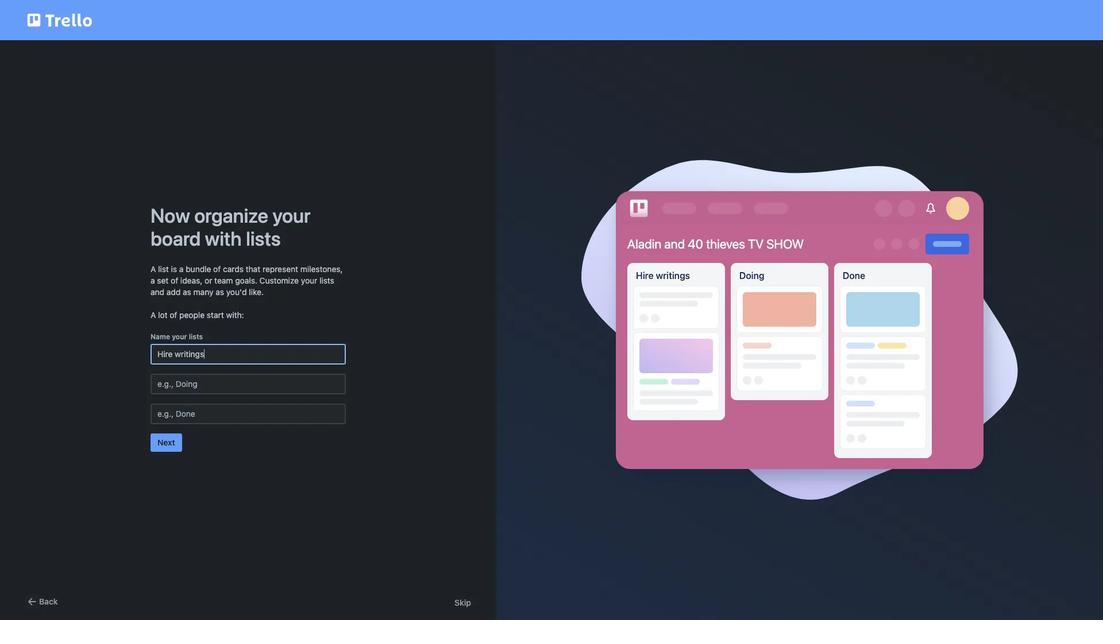 Task type: vqa. For each thing, say whether or not it's contained in the screenshot.
first Increase
no



Task type: describe. For each thing, give the bounding box(es) containing it.
2 vertical spatial lists
[[189, 333, 203, 341]]

milestones,
[[300, 264, 343, 274]]

with
[[205, 227, 242, 250]]

aladin
[[628, 237, 662, 252]]

hire writings
[[636, 271, 690, 281]]

writings
[[656, 271, 690, 281]]

and inside the "a list is a bundle of cards that represent milestones, a set of ideas, or team goals. customize your lists and add as many as you'd like."
[[151, 287, 164, 297]]

team
[[214, 276, 233, 286]]

start
[[207, 310, 224, 320]]

that
[[246, 264, 260, 274]]

e.g., Doing text field
[[151, 374, 346, 395]]

aladin and 40 thieves tv show
[[628, 237, 804, 252]]

2 vertical spatial of
[[170, 310, 177, 320]]

represent
[[263, 264, 298, 274]]

add
[[167, 287, 181, 297]]

cards
[[223, 264, 244, 274]]

your inside the "a list is a bundle of cards that represent milestones, a set of ideas, or team goals. customize your lists and add as many as you'd like."
[[301, 276, 317, 286]]

ideas,
[[180, 276, 202, 286]]

lot
[[158, 310, 168, 320]]

your inside now organize your board with lists
[[273, 204, 311, 227]]

now
[[151, 204, 190, 227]]

0 vertical spatial a
[[179, 264, 184, 274]]

now organize your board with lists
[[151, 204, 311, 250]]

set
[[157, 276, 169, 286]]

people
[[179, 310, 205, 320]]

name
[[151, 333, 170, 341]]

1 horizontal spatial and
[[665, 237, 685, 252]]

lists inside the "a list is a bundle of cards that represent milestones, a set of ideas, or team goals. customize your lists and add as many as you'd like."
[[320, 276, 334, 286]]

board
[[151, 227, 201, 250]]

lists inside now organize your board with lists
[[246, 227, 281, 250]]

like.
[[249, 287, 264, 297]]

list
[[158, 264, 169, 274]]

1 vertical spatial of
[[171, 276, 178, 286]]

next button
[[151, 434, 182, 452]]

skip button
[[455, 598, 471, 609]]

you'd
[[226, 287, 247, 297]]

a for a lot of people start with:
[[151, 310, 156, 320]]

hire
[[636, 271, 654, 281]]

0 vertical spatial trello image
[[25, 7, 94, 33]]

goals.
[[235, 276, 257, 286]]

1 vertical spatial a
[[151, 276, 155, 286]]



Task type: locate. For each thing, give the bounding box(es) containing it.
a left lot
[[151, 310, 156, 320]]

1 vertical spatial and
[[151, 287, 164, 297]]

your down milestones,
[[301, 276, 317, 286]]

tv
[[748, 237, 764, 252]]

as down ideas,
[[183, 287, 191, 297]]

a list is a bundle of cards that represent milestones, a set of ideas, or team goals. customize your lists and add as many as you'd like.
[[151, 264, 343, 297]]

your up represent
[[273, 204, 311, 227]]

a right is
[[179, 264, 184, 274]]

back button
[[25, 595, 58, 609]]

customize
[[260, 276, 299, 286]]

0 horizontal spatial lists
[[189, 333, 203, 341]]

a lot of people start with:
[[151, 310, 244, 320]]

of
[[213, 264, 221, 274], [171, 276, 178, 286], [170, 310, 177, 320]]

a for a list is a bundle of cards that represent milestones, a set of ideas, or team goals. customize your lists and add as many as you'd like.
[[151, 264, 156, 274]]

2 horizontal spatial lists
[[320, 276, 334, 286]]

1 horizontal spatial as
[[216, 287, 224, 297]]

a left list at top left
[[151, 264, 156, 274]]

and down "set"
[[151, 287, 164, 297]]

a left "set"
[[151, 276, 155, 286]]

1 vertical spatial your
[[301, 276, 317, 286]]

as
[[183, 287, 191, 297], [216, 287, 224, 297]]

2 a from the top
[[151, 310, 156, 320]]

your
[[273, 204, 311, 227], [301, 276, 317, 286], [172, 333, 187, 341]]

of up the team
[[213, 264, 221, 274]]

1 vertical spatial trello image
[[628, 197, 651, 220]]

organize
[[194, 204, 268, 227]]

is
[[171, 264, 177, 274]]

a
[[179, 264, 184, 274], [151, 276, 155, 286]]

1 vertical spatial lists
[[320, 276, 334, 286]]

with:
[[226, 310, 244, 320]]

a
[[151, 264, 156, 274], [151, 310, 156, 320]]

0 horizontal spatial as
[[183, 287, 191, 297]]

trello image
[[25, 7, 94, 33], [628, 197, 651, 220]]

2 as from the left
[[216, 287, 224, 297]]

of down is
[[171, 276, 178, 286]]

Name your lists text field
[[151, 344, 346, 365]]

of right lot
[[170, 310, 177, 320]]

40
[[688, 237, 703, 252]]

0 horizontal spatial trello image
[[25, 7, 94, 33]]

as down the team
[[216, 287, 224, 297]]

0 vertical spatial lists
[[246, 227, 281, 250]]

your right name
[[172, 333, 187, 341]]

0 horizontal spatial and
[[151, 287, 164, 297]]

thieves
[[706, 237, 745, 252]]

lists
[[246, 227, 281, 250], [320, 276, 334, 286], [189, 333, 203, 341]]

1 horizontal spatial a
[[179, 264, 184, 274]]

2 vertical spatial your
[[172, 333, 187, 341]]

lists up that on the top left of the page
[[246, 227, 281, 250]]

0 vertical spatial a
[[151, 264, 156, 274]]

or
[[205, 276, 212, 286]]

bundle
[[186, 264, 211, 274]]

1 horizontal spatial lists
[[246, 227, 281, 250]]

0 vertical spatial and
[[665, 237, 685, 252]]

and
[[665, 237, 685, 252], [151, 287, 164, 297]]

many
[[193, 287, 213, 297]]

back
[[39, 597, 58, 607]]

doing
[[740, 271, 765, 281]]

name your lists
[[151, 333, 203, 341]]

0 vertical spatial your
[[273, 204, 311, 227]]

lists down a lot of people start with:
[[189, 333, 203, 341]]

0 vertical spatial of
[[213, 264, 221, 274]]

skip
[[455, 598, 471, 608]]

a inside the "a list is a bundle of cards that represent milestones, a set of ideas, or team goals. customize your lists and add as many as you'd like."
[[151, 264, 156, 274]]

0 horizontal spatial a
[[151, 276, 155, 286]]

1 horizontal spatial trello image
[[628, 197, 651, 220]]

1 as from the left
[[183, 287, 191, 297]]

1 vertical spatial a
[[151, 310, 156, 320]]

lists down milestones,
[[320, 276, 334, 286]]

done
[[843, 271, 866, 281]]

next
[[157, 438, 175, 448]]

show
[[767, 237, 804, 252]]

and left 40
[[665, 237, 685, 252]]

1 a from the top
[[151, 264, 156, 274]]

e.g., Done text field
[[151, 404, 346, 425]]



